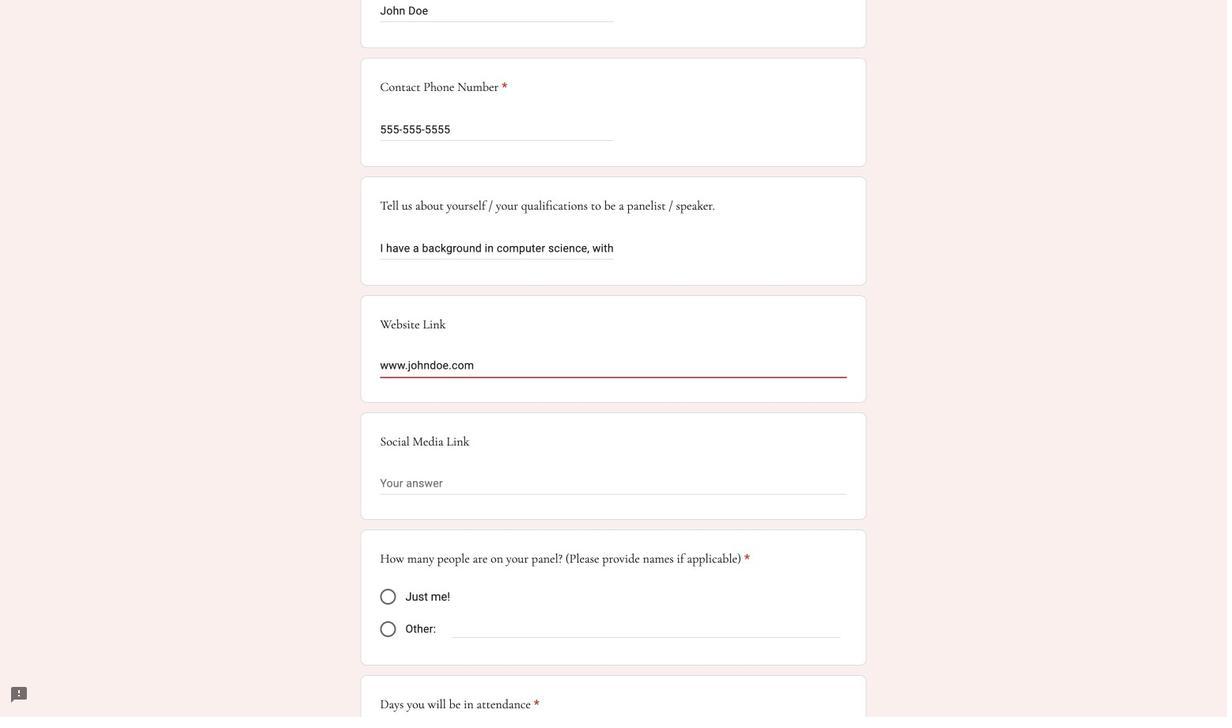 Task type: locate. For each thing, give the bounding box(es) containing it.
2 vertical spatial heading
[[380, 695, 540, 714]]

required question element for second heading from the top of the page
[[742, 549, 750, 568]]

2 heading from the top
[[380, 549, 750, 568]]

required question element
[[499, 77, 508, 96], [742, 549, 750, 568], [531, 695, 540, 714]]

2 vertical spatial required question element
[[531, 695, 540, 714]]

0 vertical spatial required question element
[[499, 77, 508, 96]]

0 horizontal spatial required question element
[[499, 77, 508, 96]]

None text field
[[380, 239, 614, 258]]

Just me! radio
[[380, 589, 396, 605]]

1 vertical spatial required question element
[[742, 549, 750, 568]]

0 vertical spatial heading
[[380, 77, 508, 96]]

Other response text field
[[452, 619, 841, 637]]

report a problem to google image
[[9, 685, 28, 704]]

None text field
[[380, 1, 614, 20], [380, 120, 614, 139], [380, 358, 847, 377], [380, 475, 847, 494], [380, 1, 614, 20], [380, 120, 614, 139], [380, 358, 847, 377], [380, 475, 847, 494]]

heading
[[380, 77, 508, 96], [380, 549, 750, 568], [380, 695, 540, 714]]

1 horizontal spatial required question element
[[531, 695, 540, 714]]

just me! image
[[380, 589, 396, 605]]

None radio
[[380, 621, 396, 637]]

3 heading from the top
[[380, 695, 540, 714]]

1 vertical spatial heading
[[380, 549, 750, 568]]

2 horizontal spatial required question element
[[742, 549, 750, 568]]

required question element for first heading from the bottom of the page
[[531, 695, 540, 714]]



Task type: describe. For each thing, give the bounding box(es) containing it.
required question element for third heading from the bottom
[[499, 77, 508, 96]]

1 heading from the top
[[380, 77, 508, 96]]



Task type: vqa. For each thing, say whether or not it's contained in the screenshot.
1st 1 image from the bottom
no



